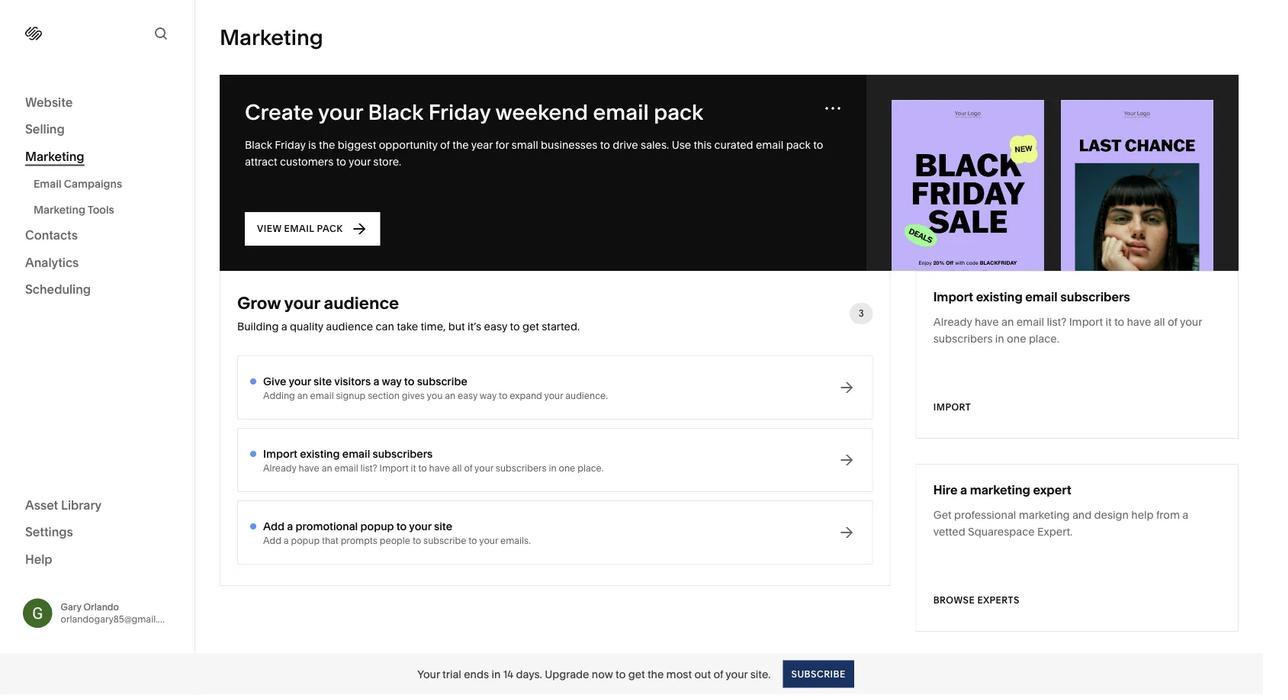 Task type: vqa. For each thing, say whether or not it's contained in the screenshot.
no on the bottom right
no



Task type: locate. For each thing, give the bounding box(es) containing it.
most
[[667, 668, 692, 681]]

1 vertical spatial marketing
[[34, 203, 85, 216]]

orlandogary85@gmail.com
[[61, 614, 177, 625]]

marketing for marketing
[[25, 149, 84, 164]]

marketing
[[25, 149, 84, 164], [34, 203, 85, 216]]

of
[[714, 668, 724, 681]]

marketing inside 'link'
[[34, 203, 85, 216]]

marketing for marketing tools
[[34, 203, 85, 216]]

gary
[[61, 602, 81, 613]]

0 vertical spatial marketing
[[25, 149, 84, 164]]

to
[[616, 668, 626, 681]]

your
[[418, 668, 440, 681]]

out
[[695, 668, 711, 681]]

settings
[[25, 525, 73, 540]]

website link
[[25, 94, 169, 112]]

asset library link
[[25, 497, 169, 515]]

website
[[25, 95, 73, 110]]

upgrade
[[545, 668, 590, 681]]

your trial ends in 14 days. upgrade now to get the most out of your site.
[[418, 668, 771, 681]]

tools
[[88, 203, 114, 216]]

analytics link
[[25, 254, 169, 272]]

your
[[726, 668, 748, 681]]

help
[[25, 552, 52, 567]]

marketing up contacts
[[34, 203, 85, 216]]

marketing tools
[[34, 203, 114, 216]]

scheduling link
[[25, 281, 169, 299]]

analytics
[[25, 255, 79, 270]]

marketing up email
[[25, 149, 84, 164]]

14
[[503, 668, 514, 681]]

asset library
[[25, 498, 102, 512]]

contacts
[[25, 228, 78, 243]]

email
[[34, 177, 61, 190]]



Task type: describe. For each thing, give the bounding box(es) containing it.
selling link
[[25, 121, 169, 139]]

ends
[[464, 668, 489, 681]]

marketing link
[[25, 148, 169, 166]]

orlando
[[84, 602, 119, 613]]

scheduling
[[25, 282, 91, 297]]

in
[[492, 668, 501, 681]]

contacts link
[[25, 227, 169, 245]]

marketing tools link
[[34, 197, 178, 222]]

gary orlando orlandogary85@gmail.com
[[61, 602, 177, 625]]

get
[[629, 668, 645, 681]]

campaigns
[[64, 177, 122, 190]]

now
[[592, 668, 613, 681]]

selling
[[25, 122, 65, 137]]

help link
[[25, 551, 52, 568]]

library
[[61, 498, 102, 512]]

email campaigns link
[[34, 171, 178, 197]]

email campaigns
[[34, 177, 122, 190]]

subscribe
[[792, 669, 846, 680]]

days.
[[516, 668, 542, 681]]

the
[[648, 668, 664, 681]]

asset
[[25, 498, 58, 512]]

subscribe button
[[783, 661, 855, 688]]

trial
[[443, 668, 462, 681]]

settings link
[[25, 524, 169, 542]]

site.
[[751, 668, 771, 681]]



